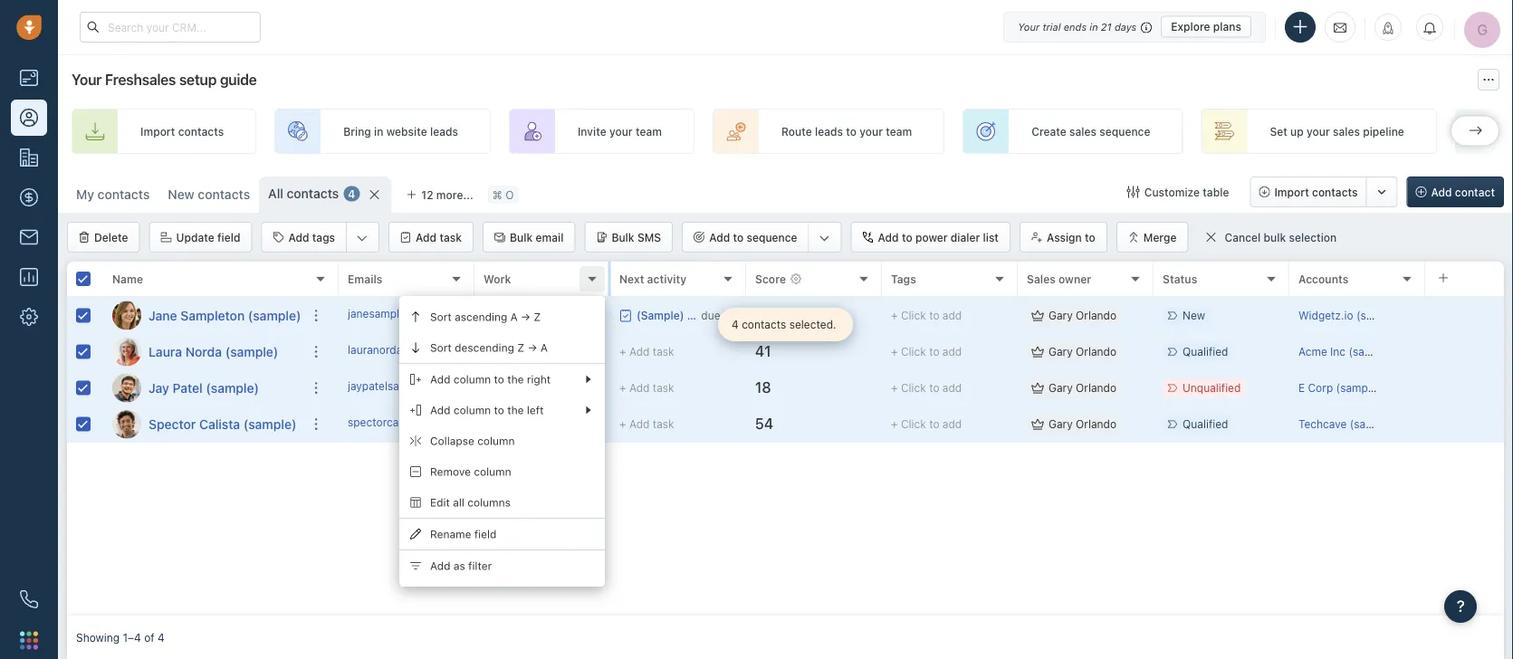 Task type: vqa. For each thing, say whether or not it's contained in the screenshot.
Create sales sequence's sequence
yes



Task type: describe. For each thing, give the bounding box(es) containing it.
contacts up "41"
[[742, 318, 786, 331]]

set up your sales pipeline link
[[1201, 109, 1437, 154]]

container_wx8msf4aqz5i3rn1 image for 18
[[1031, 382, 1044, 394]]

o
[[505, 188, 514, 201]]

task for 54
[[653, 418, 674, 431]]

container_wx8msf4aqz5i3rn1 image for 54
[[1031, 418, 1044, 431]]

create sales sequence
[[1032, 125, 1150, 138]]

1 orlando from the top
[[1076, 309, 1117, 322]]

bulk for bulk email
[[510, 231, 533, 244]]

edit
[[430, 496, 450, 509]]

customize
[[1144, 186, 1200, 198]]

rename
[[430, 528, 471, 541]]

bring
[[343, 125, 371, 138]]

pipeline
[[1363, 125, 1404, 138]]

set up your sales pipeline
[[1270, 125, 1404, 138]]

add as filter
[[430, 560, 492, 572]]

your for your freshsales setup guide
[[72, 71, 102, 88]]

phone image
[[20, 590, 38, 609]]

j image
[[112, 374, 141, 403]]

email
[[536, 231, 564, 244]]

click for 18
[[901, 382, 926, 394]]

widgetz.io (sample) link
[[1299, 309, 1401, 322]]

right
[[527, 373, 551, 386]]

dialer
[[951, 231, 980, 244]]

column for add column to the left
[[454, 404, 491, 416]]

press space to deselect this row. row containing 18
[[339, 370, 1504, 407]]

sort for sort ascending a → z
[[430, 311, 452, 323]]

next
[[619, 273, 644, 285]]

columns
[[468, 496, 511, 509]]

your for your trial ends in 21 days
[[1018, 21, 1040, 33]]

email image
[[1334, 20, 1347, 35]]

import contacts for import contacts link
[[140, 125, 224, 138]]

2 horizontal spatial container_wx8msf4aqz5i3rn1 image
[[1205, 231, 1217, 244]]

add column to the right
[[430, 373, 551, 386]]

sort ascending a → z menu item
[[399, 302, 605, 332]]

add contact button
[[1407, 177, 1504, 207]]

create
[[1032, 125, 1067, 138]]

rename field menu item
[[399, 519, 605, 550]]

0 horizontal spatial a
[[510, 311, 518, 323]]

add for add to power dialer list
[[878, 231, 899, 244]]

1 vertical spatial 4
[[732, 318, 739, 331]]

add for add contact
[[1431, 186, 1452, 198]]

spector calista (sample)
[[149, 417, 296, 431]]

tags
[[312, 231, 335, 244]]

update field button
[[149, 222, 252, 253]]

(sample) for jane sampleton (sample)
[[248, 308, 301, 323]]

12
[[421, 188, 433, 201]]

jay patel (sample) link
[[149, 379, 259, 397]]

task for 18
[[653, 382, 674, 394]]

sequence for add to sequence
[[747, 231, 797, 244]]

(sample) for spector calista (sample)
[[243, 417, 296, 431]]

41
[[755, 343, 771, 360]]

press space to deselect this row. row containing 41
[[339, 334, 1504, 370]]

collapse column menu item
[[399, 426, 605, 456]]

4 inside all contacts 4
[[348, 187, 355, 200]]

1–4
[[123, 631, 141, 644]]

click for 41
[[901, 345, 926, 358]]

janesampleton@gmail.com 3684932360
[[348, 307, 552, 320]]

spector calista (sample) link
[[149, 415, 296, 433]]

all contacts link
[[268, 185, 339, 203]]

1 horizontal spatial z
[[534, 311, 541, 323]]

filter
[[468, 560, 492, 572]]

janesampleton@gmail.com
[[348, 307, 485, 320]]

press space to deselect this row. row containing 48
[[339, 298, 1504, 334]]

+ click to add for 18
[[891, 382, 962, 394]]

collapse column
[[430, 435, 515, 447]]

patel
[[173, 380, 203, 395]]

new contacts
[[168, 187, 250, 202]]

⌘
[[492, 188, 502, 201]]

3 your from the left
[[1307, 125, 1330, 138]]

add to sequence button
[[683, 223, 808, 252]]

delete
[[94, 231, 128, 244]]

setup
[[179, 71, 217, 88]]

add for add column to the left
[[430, 404, 450, 416]]

collapse
[[430, 435, 474, 447]]

contacts down setup
[[178, 125, 224, 138]]

owner
[[1059, 273, 1091, 285]]

0 vertical spatial in
[[1090, 21, 1098, 33]]

3684945781 link
[[484, 415, 550, 434]]

add for add tags
[[288, 231, 309, 244]]

remove
[[430, 465, 471, 478]]

1 + click to add from the top
[[891, 309, 962, 322]]

container_wx8msf4aqz5i3rn1 image for 41
[[1031, 345, 1044, 358]]

+ add task for 54
[[619, 418, 674, 431]]

remove column menu item
[[399, 456, 605, 487]]

to inside button
[[902, 231, 912, 244]]

accounts
[[1299, 273, 1349, 285]]

press space to deselect this row. row containing spector calista (sample)
[[67, 407, 339, 443]]

import for import contacts button
[[1274, 186, 1309, 198]]

add column to the left
[[430, 404, 544, 416]]

cell for 18
[[1425, 370, 1504, 406]]

grid containing 48
[[67, 260, 1504, 616]]

4 contacts selected.
[[732, 318, 836, 331]]

row group containing 48
[[339, 298, 1504, 443]]

add to sequence
[[709, 231, 797, 244]]

customize table button
[[1115, 177, 1241, 207]]

bulk email button
[[483, 222, 575, 253]]

add for 41
[[943, 345, 962, 358]]

add task button
[[389, 222, 474, 253]]

route
[[781, 125, 812, 138]]

merge
[[1143, 231, 1177, 244]]

press space to deselect this row. row containing laura norda (sample)
[[67, 334, 339, 370]]

selected.
[[789, 318, 836, 331]]

add as filter menu item
[[399, 551, 605, 581]]

add tags
[[288, 231, 335, 244]]

widgetz.io (sample)
[[1299, 309, 1401, 322]]

contacts right all
[[287, 186, 339, 201]]

score
[[755, 273, 786, 285]]

4167348672 link
[[484, 342, 549, 361]]

techcave (sample) link
[[1299, 418, 1395, 431]]

angle down image for add to sequence
[[819, 229, 830, 247]]

e
[[1299, 382, 1305, 394]]

1 sales from the left
[[1070, 125, 1097, 138]]

add task
[[416, 231, 462, 244]]

4167348672
[[484, 344, 549, 356]]

all contacts 4
[[268, 186, 355, 201]]

techcave (sample)
[[1299, 418, 1395, 431]]

bulk for bulk sms
[[612, 231, 634, 244]]

1 vertical spatial z
[[517, 341, 524, 354]]

remove column
[[430, 465, 511, 478]]

sort descending z → a menu item
[[399, 332, 605, 363]]

merge button
[[1116, 222, 1189, 253]]

all
[[453, 496, 464, 509]]

cell for 54
[[1425, 407, 1504, 442]]

to inside button
[[1085, 231, 1095, 244]]

explore plans
[[1171, 20, 1242, 33]]

3684932360 link
[[484, 306, 552, 325]]

create sales sequence link
[[963, 109, 1183, 154]]

laura norda (sample) link
[[149, 343, 278, 361]]

add for add column to the right
[[430, 373, 450, 386]]

18
[[755, 379, 771, 396]]

contacts right my
[[97, 187, 150, 202]]

gary orlando for 41
[[1049, 345, 1117, 358]]

click for 54
[[901, 418, 926, 431]]

0 horizontal spatial container_wx8msf4aqz5i3rn1 image
[[619, 309, 632, 322]]

→ for z
[[521, 311, 531, 323]]

gary for 54
[[1049, 418, 1073, 431]]

add tags group
[[261, 222, 379, 253]]

(sample) for acme inc (sample)
[[1349, 345, 1394, 358]]

cancel
[[1225, 231, 1261, 244]]

bring in website leads link
[[275, 109, 491, 154]]

orlando for 41
[[1076, 345, 1117, 358]]

add for add as filter
[[430, 560, 450, 572]]

sequence for create sales sequence
[[1100, 125, 1150, 138]]

qualified for 41
[[1183, 345, 1228, 358]]

your inside 'link'
[[609, 125, 633, 138]]

cancel bulk selection
[[1225, 231, 1337, 244]]

column for remove column
[[474, 465, 511, 478]]

invite
[[578, 125, 606, 138]]

sales
[[1027, 273, 1056, 285]]

laura norda (sample)
[[149, 344, 278, 359]]

j image
[[112, 301, 141, 330]]

s image
[[112, 410, 141, 439]]

2 your from the left
[[860, 125, 883, 138]]

Search your CRM... text field
[[80, 12, 261, 43]]

1 horizontal spatial a
[[540, 341, 548, 354]]



Task type: locate. For each thing, give the bounding box(es) containing it.
2 cell from the top
[[1425, 334, 1504, 369]]

add for 54
[[943, 418, 962, 431]]

add inside add as filter menu item
[[430, 560, 450, 572]]

column inside remove column menu item
[[474, 465, 511, 478]]

0 horizontal spatial new
[[168, 187, 194, 202]]

explore
[[1171, 20, 1210, 33]]

your left trial
[[1018, 21, 1040, 33]]

norda
[[185, 344, 222, 359]]

field for rename field
[[474, 528, 497, 541]]

4 cell from the top
[[1425, 407, 1504, 442]]

contacts up selection
[[1312, 186, 1358, 198]]

rename field
[[430, 528, 497, 541]]

1 angle down image from the left
[[357, 229, 368, 247]]

field
[[217, 231, 240, 244], [474, 528, 497, 541]]

e corp (sample)
[[1299, 382, 1381, 394]]

0 vertical spatial import contacts
[[140, 125, 224, 138]]

gary
[[1049, 309, 1073, 322], [1049, 345, 1073, 358], [1049, 382, 1073, 394], [1049, 418, 1073, 431]]

import inside button
[[1274, 186, 1309, 198]]

1 vertical spatial the
[[507, 404, 524, 416]]

1 your from the left
[[609, 125, 633, 138]]

0 vertical spatial field
[[217, 231, 240, 244]]

field for update field
[[217, 231, 240, 244]]

2 team from the left
[[886, 125, 912, 138]]

0 horizontal spatial sales
[[1070, 125, 1097, 138]]

spectorcalista@gmail.com link
[[348, 415, 482, 434]]

sequence up score
[[747, 231, 797, 244]]

0 horizontal spatial import
[[140, 125, 175, 138]]

your right up
[[1307, 125, 1330, 138]]

my
[[76, 187, 94, 202]]

field right update
[[217, 231, 240, 244]]

bring in website leads
[[343, 125, 458, 138]]

0 vertical spatial 4
[[348, 187, 355, 200]]

the for left
[[507, 404, 524, 416]]

next activity
[[619, 273, 687, 285]]

left
[[527, 404, 544, 416]]

laura
[[149, 344, 182, 359]]

sort inside sort ascending a → z menu item
[[430, 311, 452, 323]]

2 + add task from the top
[[619, 382, 674, 394]]

+ add task for 18
[[619, 382, 674, 394]]

up
[[1290, 125, 1304, 138]]

0 horizontal spatial z
[[517, 341, 524, 354]]

2 gary orlando from the top
[[1049, 345, 1117, 358]]

0 horizontal spatial bulk
[[510, 231, 533, 244]]

angle down image inside add tags group
[[357, 229, 368, 247]]

my contacts button
[[67, 177, 159, 213], [76, 187, 150, 202]]

techcave
[[1299, 418, 1347, 431]]

customize table
[[1144, 186, 1229, 198]]

4 gary from the top
[[1049, 418, 1073, 431]]

in left "21"
[[1090, 21, 1098, 33]]

add for add task
[[416, 231, 437, 244]]

leads right website at the top left of the page
[[430, 125, 458, 138]]

import contacts for import contacts button
[[1274, 186, 1358, 198]]

your trial ends in 21 days
[[1018, 21, 1137, 33]]

your right invite
[[609, 125, 633, 138]]

3 orlando from the top
[[1076, 382, 1117, 394]]

(sample) down jane sampleton (sample) link
[[225, 344, 278, 359]]

press space to deselect this row. row containing jay patel (sample)
[[67, 370, 339, 407]]

container_wx8msf4aqz5i3rn1 image down next
[[619, 309, 632, 322]]

sequence inside button
[[747, 231, 797, 244]]

1 sort from the top
[[430, 311, 452, 323]]

orlando for 54
[[1076, 418, 1117, 431]]

contacts inside button
[[1312, 186, 1358, 198]]

import for import contacts link
[[140, 125, 175, 138]]

1 horizontal spatial leads
[[815, 125, 843, 138]]

(sample) right corp on the right bottom
[[1336, 382, 1381, 394]]

add to power dialer list button
[[851, 222, 1011, 253]]

orlando for 18
[[1076, 382, 1117, 394]]

table
[[1203, 186, 1229, 198]]

container_wx8msf4aqz5i3rn1 image inside the customize table button
[[1127, 186, 1140, 198]]

add
[[1431, 186, 1452, 198], [288, 231, 309, 244], [416, 231, 437, 244], [709, 231, 730, 244], [878, 231, 899, 244], [629, 345, 650, 358], [430, 373, 450, 386], [629, 382, 650, 394], [430, 404, 450, 416], [629, 418, 650, 431], [430, 560, 450, 572]]

sort down janesampleton@gmail.com 3684932360
[[430, 341, 452, 354]]

4 right all contacts link
[[348, 187, 355, 200]]

acme inc (sample)
[[1299, 345, 1394, 358]]

menu containing sort ascending a → z
[[399, 296, 605, 587]]

container_wx8msf4aqz5i3rn1 image
[[1127, 186, 1140, 198], [1031, 345, 1044, 358], [1031, 382, 1044, 394], [1031, 418, 1044, 431]]

0 vertical spatial sort
[[430, 311, 452, 323]]

(sample) right inc on the right bottom of the page
[[1349, 345, 1394, 358]]

press space to deselect this row. row containing 54
[[339, 407, 1504, 443]]

sort for sort descending z → a
[[430, 341, 452, 354]]

spectorcalista@gmail.com 3684945781
[[348, 416, 550, 429]]

sort inside sort descending z → a menu item
[[430, 341, 452, 354]]

container_wx8msf4aqz5i3rn1 image left cancel on the top right of page
[[1205, 231, 1217, 244]]

add to sequence group
[[682, 222, 842, 253]]

click
[[901, 309, 926, 322], [901, 345, 926, 358], [493, 380, 519, 392], [901, 382, 926, 394], [901, 418, 926, 431]]

add
[[943, 309, 962, 322], [943, 345, 962, 358], [535, 380, 554, 392], [943, 382, 962, 394], [943, 418, 962, 431]]

import down the your freshsales setup guide
[[140, 125, 175, 138]]

+ click to add for 54
[[891, 418, 962, 431]]

angle down image right the tags
[[357, 229, 368, 247]]

sort up lauranordasample@gmail.com
[[430, 311, 452, 323]]

corp
[[1308, 382, 1333, 394]]

gary orlando for 18
[[1049, 382, 1117, 394]]

4 left the 48
[[732, 318, 739, 331]]

in right bring on the left of page
[[374, 125, 383, 138]]

sales
[[1070, 125, 1097, 138], [1333, 125, 1360, 138]]

angle down image
[[357, 229, 368, 247], [819, 229, 830, 247]]

1 horizontal spatial 4
[[348, 187, 355, 200]]

0 vertical spatial import
[[140, 125, 175, 138]]

3 gary orlando from the top
[[1049, 382, 1117, 394]]

team inside 'link'
[[636, 125, 662, 138]]

container_wx8msf4aqz5i3rn1 image
[[1205, 231, 1217, 244], [619, 309, 632, 322], [1031, 309, 1044, 322]]

3 + add task from the top
[[619, 418, 674, 431]]

3 + click to add from the top
[[891, 382, 962, 394]]

import up cancel bulk selection
[[1274, 186, 1309, 198]]

bulk
[[1264, 231, 1286, 244]]

add inside the add task button
[[416, 231, 437, 244]]

your freshsales setup guide
[[72, 71, 257, 88]]

sort descending z → a
[[430, 341, 548, 354]]

my contacts
[[76, 187, 150, 202]]

1 vertical spatial qualified
[[1183, 418, 1228, 431]]

gary for 41
[[1049, 345, 1073, 358]]

z down the 3684932360 link
[[517, 341, 524, 354]]

gary for 18
[[1049, 382, 1073, 394]]

field inside menu item
[[474, 528, 497, 541]]

1 horizontal spatial team
[[886, 125, 912, 138]]

3 cell from the top
[[1425, 370, 1504, 406]]

→ up 4167348672
[[521, 311, 531, 323]]

press space to deselect this row. row containing jane sampleton (sample)
[[67, 298, 339, 334]]

1 qualified from the top
[[1183, 345, 1228, 358]]

0 horizontal spatial sequence
[[747, 231, 797, 244]]

plans
[[1213, 20, 1242, 33]]

(sample) for laura norda (sample)
[[225, 344, 278, 359]]

inc
[[1330, 345, 1346, 358]]

add to power dialer list
[[878, 231, 999, 244]]

assign
[[1047, 231, 1082, 244]]

1 vertical spatial new
[[1183, 309, 1205, 322]]

bulk email
[[510, 231, 564, 244]]

1 vertical spatial sort
[[430, 341, 452, 354]]

0 vertical spatial the
[[507, 373, 524, 386]]

4 orlando from the top
[[1076, 418, 1117, 431]]

z
[[534, 311, 541, 323], [517, 341, 524, 354]]

set
[[1270, 125, 1287, 138]]

row group
[[67, 298, 339, 443], [339, 298, 1504, 443]]

1 gary from the top
[[1049, 309, 1073, 322]]

angle down image inside add to sequence group
[[819, 229, 830, 247]]

qualified up "unqualified"
[[1183, 345, 1228, 358]]

0 vertical spatial + add task
[[619, 345, 674, 358]]

1 horizontal spatial bulk
[[612, 231, 634, 244]]

bulk left sms
[[612, 231, 634, 244]]

(sample) for e corp (sample)
[[1336, 382, 1381, 394]]

2 + click to add from the top
[[891, 345, 962, 358]]

more...
[[436, 188, 473, 201]]

edit all columns
[[430, 496, 511, 509]]

2 angle down image from the left
[[819, 229, 830, 247]]

1 horizontal spatial container_wx8msf4aqz5i3rn1 image
[[1031, 309, 1044, 322]]

work
[[484, 273, 511, 285]]

calista
[[199, 417, 240, 431]]

gary orlando for 54
[[1049, 418, 1117, 431]]

add inside the add tags button
[[288, 231, 309, 244]]

leads right route
[[815, 125, 843, 138]]

1 leads from the left
[[430, 125, 458, 138]]

2 gary from the top
[[1049, 345, 1073, 358]]

4 right of
[[158, 631, 165, 644]]

press space to deselect this row. row
[[67, 298, 339, 334], [339, 298, 1504, 334], [67, 334, 339, 370], [339, 334, 1504, 370], [67, 370, 339, 407], [339, 370, 1504, 407], [67, 407, 339, 443], [339, 407, 1504, 443]]

→ for a
[[528, 341, 537, 354]]

new down status
[[1183, 309, 1205, 322]]

sales left pipeline
[[1333, 125, 1360, 138]]

column down 3684945781 link
[[477, 435, 515, 447]]

2 row group from the left
[[339, 298, 1504, 443]]

to inside button
[[733, 231, 744, 244]]

⌘ o
[[492, 188, 514, 201]]

1 vertical spatial field
[[474, 528, 497, 541]]

name row
[[67, 262, 339, 298]]

sales owner
[[1027, 273, 1091, 285]]

emails
[[348, 273, 383, 285]]

21
[[1101, 21, 1112, 33]]

0 horizontal spatial your
[[609, 125, 633, 138]]

1 vertical spatial →
[[528, 341, 537, 354]]

contacts up update field
[[198, 187, 250, 202]]

1 horizontal spatial your
[[1018, 21, 1040, 33]]

0 horizontal spatial 4
[[158, 631, 165, 644]]

1 vertical spatial import contacts
[[1274, 186, 1358, 198]]

bulk sms
[[612, 231, 661, 244]]

1 horizontal spatial sequence
[[1100, 125, 1150, 138]]

import contacts down setup
[[140, 125, 224, 138]]

2 horizontal spatial 4
[[732, 318, 739, 331]]

column for add column to the right
[[454, 373, 491, 386]]

new contacts button
[[159, 177, 259, 213], [168, 187, 250, 202]]

2 sales from the left
[[1333, 125, 1360, 138]]

import
[[140, 125, 175, 138], [1274, 186, 1309, 198]]

0 horizontal spatial your
[[72, 71, 102, 88]]

bulk left email on the left top
[[510, 231, 533, 244]]

column down descending
[[454, 373, 491, 386]]

→ up "right"
[[528, 341, 537, 354]]

trial
[[1043, 21, 1061, 33]]

0 horizontal spatial angle down image
[[357, 229, 368, 247]]

field down columns
[[474, 528, 497, 541]]

(sample) up spector calista (sample)
[[206, 380, 259, 395]]

2 orlando from the top
[[1076, 345, 1117, 358]]

1 horizontal spatial import
[[1274, 186, 1309, 198]]

ends
[[1064, 21, 1087, 33]]

name column header
[[103, 262, 339, 298]]

1 the from the top
[[507, 373, 524, 386]]

new inside the press space to deselect this row. row
[[1183, 309, 1205, 322]]

explore plans link
[[1161, 16, 1251, 38]]

sales right create
[[1070, 125, 1097, 138]]

column up columns
[[474, 465, 511, 478]]

qualified for 54
[[1183, 418, 1228, 431]]

4
[[348, 187, 355, 200], [732, 318, 739, 331], [158, 631, 165, 644]]

the left "right"
[[507, 373, 524, 386]]

z up 4167348672
[[534, 311, 541, 323]]

jane
[[149, 308, 177, 323]]

1 row group from the left
[[67, 298, 339, 443]]

+ click to add for 41
[[891, 345, 962, 358]]

2 vertical spatial 4
[[158, 631, 165, 644]]

0 horizontal spatial team
[[636, 125, 662, 138]]

jay
[[149, 380, 169, 395]]

0 horizontal spatial field
[[217, 231, 240, 244]]

0 horizontal spatial leads
[[430, 125, 458, 138]]

sequence
[[1100, 125, 1150, 138], [747, 231, 797, 244]]

2 qualified from the top
[[1183, 418, 1228, 431]]

cell
[[1425, 298, 1504, 333], [1425, 334, 1504, 369], [1425, 370, 1504, 406], [1425, 407, 1504, 442]]

0 horizontal spatial import contacts
[[140, 125, 224, 138]]

freshworks switcher image
[[20, 631, 38, 650]]

add for 18
[[943, 382, 962, 394]]

1 gary orlando from the top
[[1049, 309, 1117, 322]]

angle down image right add to sequence
[[819, 229, 830, 247]]

new for new contacts
[[168, 187, 194, 202]]

1 vertical spatial your
[[72, 71, 102, 88]]

sort ascending a → z
[[430, 311, 541, 323]]

2 sort from the top
[[430, 341, 452, 354]]

your
[[1018, 21, 1040, 33], [72, 71, 102, 88]]

add inside add to power dialer list button
[[878, 231, 899, 244]]

+ add task for 41
[[619, 345, 674, 358]]

a up "right"
[[540, 341, 548, 354]]

add inside add to sequence button
[[709, 231, 730, 244]]

column inside collapse column 'menu item'
[[477, 435, 515, 447]]

your left freshsales
[[72, 71, 102, 88]]

invite your team link
[[509, 109, 694, 154]]

1 bulk from the left
[[510, 231, 533, 244]]

field inside button
[[217, 231, 240, 244]]

48
[[755, 307, 774, 324]]

import contacts
[[140, 125, 224, 138], [1274, 186, 1358, 198]]

task inside button
[[440, 231, 462, 244]]

(sample) down e corp (sample) link
[[1350, 418, 1395, 431]]

container_wx8msf4aqz5i3rn1 image down sales
[[1031, 309, 1044, 322]]

1 + add task from the top
[[619, 345, 674, 358]]

0 vertical spatial new
[[168, 187, 194, 202]]

(sample) right sampleton
[[248, 308, 301, 323]]

add inside add contact button
[[1431, 186, 1452, 198]]

the for right
[[507, 373, 524, 386]]

2 bulk from the left
[[612, 231, 634, 244]]

0 vertical spatial your
[[1018, 21, 1040, 33]]

the left left
[[507, 404, 524, 416]]

2 horizontal spatial your
[[1307, 125, 1330, 138]]

jane sampleton (sample) link
[[149, 307, 301, 325]]

import contacts inside button
[[1274, 186, 1358, 198]]

column for collapse column
[[477, 435, 515, 447]]

sampleton
[[181, 308, 245, 323]]

janesampleton@gmail.com link
[[348, 306, 485, 325]]

1 horizontal spatial angle down image
[[819, 229, 830, 247]]

your right route
[[860, 125, 883, 138]]

1 vertical spatial + add task
[[619, 382, 674, 394]]

0 horizontal spatial in
[[374, 125, 383, 138]]

import contacts up selection
[[1274, 186, 1358, 198]]

cell for 41
[[1425, 334, 1504, 369]]

add for add to sequence
[[709, 231, 730, 244]]

days
[[1115, 21, 1137, 33]]

1 horizontal spatial new
[[1183, 309, 1205, 322]]

1 vertical spatial import
[[1274, 186, 1309, 198]]

edit all columns menu item
[[399, 487, 605, 518]]

2 leads from the left
[[815, 125, 843, 138]]

to
[[846, 125, 857, 138], [733, 231, 744, 244], [902, 231, 912, 244], [1085, 231, 1095, 244], [929, 309, 939, 322], [929, 345, 939, 358], [494, 373, 504, 386], [522, 380, 532, 392], [929, 382, 939, 394], [494, 404, 504, 416], [929, 418, 939, 431]]

sms
[[637, 231, 661, 244]]

delete button
[[67, 222, 140, 253]]

1 team from the left
[[636, 125, 662, 138]]

grid
[[67, 260, 1504, 616]]

the
[[507, 373, 524, 386], [507, 404, 524, 416]]

qualified down "unqualified"
[[1183, 418, 1228, 431]]

+
[[891, 309, 898, 322], [891, 345, 898, 358], [619, 345, 626, 358], [484, 380, 490, 392], [891, 382, 898, 394], [619, 382, 626, 394], [891, 418, 898, 431], [619, 418, 626, 431]]

1 horizontal spatial import contacts
[[1274, 186, 1358, 198]]

phone element
[[11, 581, 47, 618]]

(sample) for jay patel (sample)
[[206, 380, 259, 395]]

l image
[[112, 337, 141, 366]]

import contacts button
[[1250, 177, 1367, 207]]

1 horizontal spatial field
[[474, 528, 497, 541]]

task for 41
[[653, 345, 674, 358]]

a right ascending
[[510, 311, 518, 323]]

(sample) right calista
[[243, 417, 296, 431]]

new for new
[[1183, 309, 1205, 322]]

1 vertical spatial sequence
[[747, 231, 797, 244]]

0 vertical spatial →
[[521, 311, 531, 323]]

new up update
[[168, 187, 194, 202]]

4 + click to add from the top
[[891, 418, 962, 431]]

column up collapse column
[[454, 404, 491, 416]]

assign to
[[1047, 231, 1095, 244]]

descending
[[455, 341, 514, 354]]

task
[[440, 231, 462, 244], [653, 345, 674, 358], [653, 382, 674, 394], [653, 418, 674, 431]]

0 vertical spatial a
[[510, 311, 518, 323]]

leads
[[430, 125, 458, 138], [815, 125, 843, 138]]

0 vertical spatial z
[[534, 311, 541, 323]]

4 gary orlando from the top
[[1049, 418, 1117, 431]]

angle down image for add tags
[[357, 229, 368, 247]]

menu
[[399, 296, 605, 587]]

1 horizontal spatial in
[[1090, 21, 1098, 33]]

sequence right create
[[1100, 125, 1150, 138]]

unqualified
[[1183, 382, 1241, 394]]

3 gary from the top
[[1049, 382, 1073, 394]]

2 vertical spatial + add task
[[619, 418, 674, 431]]

spector
[[149, 417, 196, 431]]

lauranordasample@gmail.com link
[[348, 342, 502, 361]]

0 vertical spatial qualified
[[1183, 345, 1228, 358]]

1 horizontal spatial your
[[860, 125, 883, 138]]

1 cell from the top
[[1425, 298, 1504, 333]]

(sample) up acme inc (sample) 'link'
[[1356, 309, 1401, 322]]

row group containing jane sampleton (sample)
[[67, 298, 339, 443]]

1 horizontal spatial sales
[[1333, 125, 1360, 138]]

jay patel (sample)
[[149, 380, 259, 395]]

showing
[[76, 631, 120, 644]]

1 vertical spatial a
[[540, 341, 548, 354]]

0 vertical spatial sequence
[[1100, 125, 1150, 138]]

jaypatelsample@gmail.com
[[348, 380, 487, 392]]

selection
[[1289, 231, 1337, 244]]

2 the from the top
[[507, 404, 524, 416]]

tags
[[891, 273, 916, 285]]

1 vertical spatial in
[[374, 125, 383, 138]]

import contacts group
[[1250, 177, 1398, 207]]



